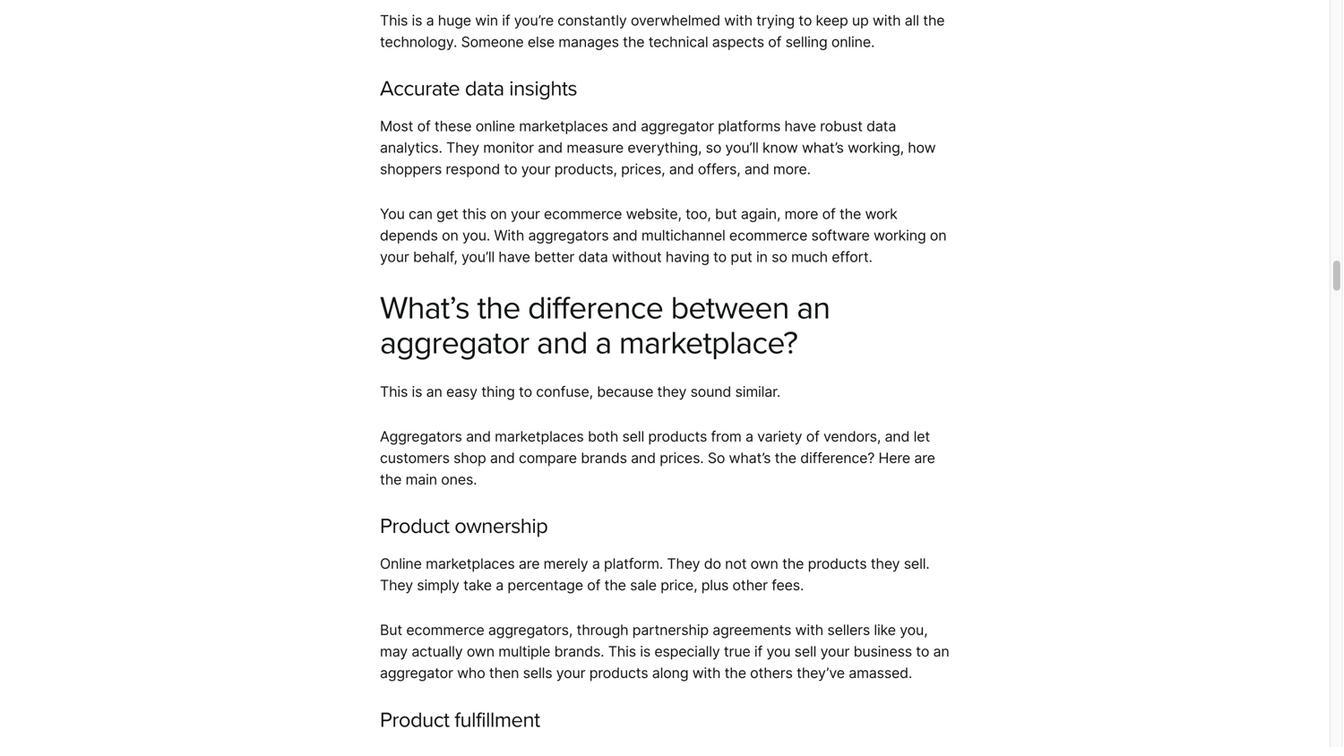 Task type: vqa. For each thing, say whether or not it's contained in the screenshot.
the 'brands'
yes



Task type: locate. For each thing, give the bounding box(es) containing it.
of inside the most of these online marketplaces and aggregator platforms have robust data analytics. they monitor and measure everything, so you'll know what's working, how shoppers respond to your products, prices, and offers, and more.
[[417, 117, 431, 135]]

this inside this is a huge win if you're constantly overwhelmed with trying to keep up with all the technology. someone else manages the technical aspects of selling online.
[[380, 11, 408, 29]]

customers
[[380, 449, 450, 467]]

own up who
[[467, 643, 495, 660]]

1 vertical spatial they
[[871, 555, 900, 573]]

own up other
[[751, 555, 778, 573]]

1 horizontal spatial are
[[914, 449, 935, 467]]

your down monitor
[[521, 160, 551, 178]]

to left put
[[713, 248, 727, 266]]

working,
[[848, 139, 904, 156]]

1 horizontal spatial ecommerce
[[544, 205, 622, 223]]

0 vertical spatial what's
[[802, 139, 844, 156]]

1 vertical spatial data
[[867, 117, 896, 135]]

ownership
[[454, 514, 548, 540]]

1 horizontal spatial you'll
[[725, 139, 759, 156]]

0 vertical spatial so
[[706, 139, 722, 156]]

0 horizontal spatial are
[[519, 555, 540, 573]]

0 vertical spatial product
[[380, 514, 449, 540]]

have
[[784, 117, 816, 135], [499, 248, 530, 266]]

1 horizontal spatial sell
[[794, 643, 817, 660]]

if
[[502, 11, 510, 29], [754, 643, 763, 660]]

this
[[462, 205, 486, 223]]

1 vertical spatial if
[[754, 643, 763, 660]]

1 vertical spatial are
[[519, 555, 540, 573]]

but ecommerce aggregators, through partnership agreements with sellers like you, may actually own multiple brands. this is especially true if you sell your business to an aggregator who then sells your products along with the others they've amassed.
[[380, 621, 949, 682]]

0 horizontal spatial sell
[[622, 428, 644, 445]]

to down monitor
[[504, 160, 517, 178]]

0 vertical spatial aggregator
[[641, 117, 714, 135]]

depends
[[380, 227, 438, 244]]

merely
[[544, 555, 588, 573]]

0 vertical spatial is
[[412, 11, 422, 29]]

you'll inside you can get this on your ecommerce website, too, but again, more of the work depends on you. with aggregators and multichannel ecommerce software working on your behalf, you'll have better data without having to put in so much effort.
[[461, 248, 495, 266]]

2 vertical spatial data
[[578, 248, 608, 266]]

so up offers,
[[706, 139, 722, 156]]

0 horizontal spatial you'll
[[461, 248, 495, 266]]

marketplaces up take
[[426, 555, 515, 573]]

1 horizontal spatial data
[[578, 248, 608, 266]]

a up technology.
[[426, 11, 434, 29]]

the down with
[[477, 289, 520, 327]]

so inside the most of these online marketplaces and aggregator platforms have robust data analytics. they monitor and measure everything, so you'll know what's working, how shoppers respond to your products, prices, and offers, and more.
[[706, 139, 722, 156]]

do
[[704, 555, 721, 573]]

0 vertical spatial an
[[797, 289, 830, 327]]

marketplaces
[[519, 117, 608, 135], [495, 428, 584, 445], [426, 555, 515, 573]]

with left sellers
[[795, 621, 824, 639]]

data up online
[[465, 76, 504, 102]]

product for product ownership
[[380, 514, 449, 540]]

0 vertical spatial products
[[648, 428, 707, 445]]

2 product from the top
[[380, 707, 449, 733]]

they inside the most of these online marketplaces and aggregator platforms have robust data analytics. they monitor and measure everything, so you'll know what's working, how shoppers respond to your products, prices, and offers, and more.
[[446, 139, 479, 156]]

is inside but ecommerce aggregators, through partnership agreements with sellers like you, may actually own multiple brands. this is especially true if you sell your business to an aggregator who then sells your products along with the others they've amassed.
[[640, 643, 651, 660]]

if left you
[[754, 643, 763, 660]]

they down these
[[446, 139, 479, 156]]

have down with
[[499, 248, 530, 266]]

0 vertical spatial own
[[751, 555, 778, 573]]

win
[[475, 11, 498, 29]]

price,
[[661, 577, 697, 594]]

they left sound
[[657, 383, 687, 400]]

1 vertical spatial aggregator
[[380, 324, 529, 363]]

you'll down you. at the left top of the page
[[461, 248, 495, 266]]

to down you,
[[916, 643, 929, 660]]

the inside but ecommerce aggregators, through partnership agreements with sellers like you, may actually own multiple brands. this is especially true if you sell your business to an aggregator who then sells your products along with the others they've amassed.
[[725, 664, 746, 682]]

own
[[751, 555, 778, 573], [467, 643, 495, 660]]

0 horizontal spatial have
[[499, 248, 530, 266]]

and up without
[[613, 227, 638, 244]]

1 product from the top
[[380, 514, 449, 540]]

0 vertical spatial are
[[914, 449, 935, 467]]

sell right both at the left bottom of the page
[[622, 428, 644, 445]]

1 horizontal spatial what's
[[802, 139, 844, 156]]

if right the win at left top
[[502, 11, 510, 29]]

having
[[666, 248, 709, 266]]

especially
[[654, 643, 720, 660]]

prices.
[[660, 449, 704, 467]]

products up prices.
[[648, 428, 707, 445]]

a right take
[[496, 577, 504, 594]]

this up aggregators
[[380, 383, 408, 400]]

so
[[706, 139, 722, 156], [772, 248, 787, 266]]

0 horizontal spatial ecommerce
[[406, 621, 484, 639]]

of down trying
[[768, 33, 782, 50]]

is for an
[[412, 383, 422, 400]]

an down much
[[797, 289, 830, 327]]

like
[[874, 621, 896, 639]]

you can get this on your ecommerce website, too, but again, more of the work depends on you. with aggregators and multichannel ecommerce software working on your behalf, you'll have better data without having to put in so much effort.
[[380, 205, 947, 266]]

1 horizontal spatial have
[[784, 117, 816, 135]]

1 vertical spatial so
[[772, 248, 787, 266]]

are down let
[[914, 449, 935, 467]]

1 horizontal spatial own
[[751, 555, 778, 573]]

they down the online at bottom
[[380, 577, 413, 594]]

1 vertical spatial marketplaces
[[495, 428, 584, 445]]

this up technology.
[[380, 11, 408, 29]]

ecommerce up in
[[729, 227, 808, 244]]

between
[[671, 289, 789, 327]]

percentage
[[508, 577, 583, 594]]

online.
[[831, 33, 875, 50]]

1 vertical spatial products
[[808, 555, 867, 573]]

are inside aggregators and marketplaces both sell products from a variety of vendors, and let customers shop and compare brands and prices. so what's the difference? here are the main ones.
[[914, 449, 935, 467]]

what's
[[802, 139, 844, 156], [729, 449, 771, 467]]

1 horizontal spatial if
[[754, 643, 763, 660]]

0 vertical spatial sell
[[622, 428, 644, 445]]

1 vertical spatial an
[[426, 383, 442, 400]]

2 horizontal spatial ecommerce
[[729, 227, 808, 244]]

with
[[494, 227, 524, 244]]

most of these online marketplaces and aggregator platforms have robust data analytics. they monitor and measure everything, so you'll know what's working, how shoppers respond to your products, prices, and offers, and more.
[[380, 117, 936, 178]]

accurate data insights
[[380, 76, 577, 102]]

1 vertical spatial have
[[499, 248, 530, 266]]

of inside you can get this on your ecommerce website, too, but again, more of the work depends on you. with aggregators and multichannel ecommerce software working on your behalf, you'll have better data without having to put in so much effort.
[[822, 205, 836, 223]]

up
[[852, 11, 869, 29]]

multichannel
[[641, 227, 725, 244]]

1 horizontal spatial so
[[772, 248, 787, 266]]

they up price,
[[667, 555, 700, 573]]

else
[[528, 33, 555, 50]]

you
[[380, 205, 405, 223]]

of up difference?
[[806, 428, 820, 445]]

0 vertical spatial marketplaces
[[519, 117, 608, 135]]

know
[[763, 139, 798, 156]]

most
[[380, 117, 413, 135]]

2 vertical spatial marketplaces
[[426, 555, 515, 573]]

someone
[[461, 33, 524, 50]]

a inside this is a huge win if you're constantly overwhelmed with trying to keep up with all the technology. someone else manages the technical aspects of selling online.
[[426, 11, 434, 29]]

on right working
[[930, 227, 947, 244]]

you
[[767, 643, 791, 660]]

data inside you can get this on your ecommerce website, too, but again, more of the work depends on you. with aggregators and multichannel ecommerce software working on your behalf, you'll have better data without having to put in so much effort.
[[578, 248, 608, 266]]

not
[[725, 555, 747, 573]]

1 horizontal spatial they
[[871, 555, 900, 573]]

too,
[[686, 205, 711, 223]]

0 horizontal spatial data
[[465, 76, 504, 102]]

ecommerce up actually
[[406, 621, 484, 639]]

but
[[715, 205, 737, 223]]

is inside this is a huge win if you're constantly overwhelmed with trying to keep up with all the technology. someone else manages the technical aspects of selling online.
[[412, 11, 422, 29]]

and inside the 'what's the difference between an aggregator and a marketplace?'
[[537, 324, 588, 363]]

marketplaces up the compare
[[495, 428, 584, 445]]

to up "selling"
[[799, 11, 812, 29]]

amassed.
[[849, 664, 912, 682]]

product for product fulfillment
[[380, 707, 449, 733]]

products down 'brands.'
[[589, 664, 648, 682]]

of inside aggregators and marketplaces both sell products from a variety of vendors, and let customers shop and compare brands and prices. so what's the difference? here are the main ones.
[[806, 428, 820, 445]]

this down 'through'
[[608, 643, 636, 660]]

your up with
[[511, 205, 540, 223]]

aggregator up 'everything,'
[[641, 117, 714, 135]]

0 horizontal spatial on
[[442, 227, 458, 244]]

accurate
[[380, 76, 460, 102]]

of up analytics.
[[417, 117, 431, 135]]

more
[[785, 205, 818, 223]]

they've
[[797, 664, 845, 682]]

1 vertical spatial is
[[412, 383, 422, 400]]

0 horizontal spatial so
[[706, 139, 722, 156]]

they
[[446, 139, 479, 156], [667, 555, 700, 573], [380, 577, 413, 594]]

to inside you can get this on your ecommerce website, too, but again, more of the work depends on you. with aggregators and multichannel ecommerce software working on your behalf, you'll have better data without having to put in so much effort.
[[713, 248, 727, 266]]

technology.
[[380, 33, 457, 50]]

to
[[799, 11, 812, 29], [504, 160, 517, 178], [713, 248, 727, 266], [519, 383, 532, 400], [916, 643, 929, 660]]

products up sellers
[[808, 555, 867, 573]]

are up percentage
[[519, 555, 540, 573]]

the right all
[[923, 11, 945, 29]]

to inside this is a huge win if you're constantly overwhelmed with trying to keep up with all the technology. someone else manages the technical aspects of selling online.
[[799, 11, 812, 29]]

2 vertical spatial is
[[640, 643, 651, 660]]

1 horizontal spatial an
[[797, 289, 830, 327]]

the inside the 'what's the difference between an aggregator and a marketplace?'
[[477, 289, 520, 327]]

is up technology.
[[412, 11, 422, 29]]

an
[[797, 289, 830, 327], [426, 383, 442, 400], [933, 643, 949, 660]]

0 vertical spatial they
[[446, 139, 479, 156]]

and left prices.
[[631, 449, 656, 467]]

you'll down platforms
[[725, 139, 759, 156]]

0 horizontal spatial what's
[[729, 449, 771, 467]]

product up the online at bottom
[[380, 514, 449, 540]]

of down the merely
[[587, 577, 601, 594]]

0 vertical spatial this
[[380, 11, 408, 29]]

0 vertical spatial you'll
[[725, 139, 759, 156]]

they left sell.
[[871, 555, 900, 573]]

a up "because"
[[595, 324, 611, 363]]

2 vertical spatial ecommerce
[[406, 621, 484, 639]]

of up software
[[822, 205, 836, 223]]

better
[[534, 248, 574, 266]]

2 vertical spatial products
[[589, 664, 648, 682]]

aggregators and marketplaces both sell products from a variety of vendors, and let customers shop and compare brands and prices. so what's the difference? here are the main ones.
[[380, 428, 935, 488]]

marketplaces up the measure
[[519, 117, 608, 135]]

2 vertical spatial an
[[933, 643, 949, 660]]

marketplaces inside the most of these online marketplaces and aggregator platforms have robust data analytics. they monitor and measure everything, so you'll know what's working, how shoppers respond to your products, prices, and offers, and more.
[[519, 117, 608, 135]]

1 vertical spatial they
[[667, 555, 700, 573]]

product down may
[[380, 707, 449, 733]]

the down true
[[725, 664, 746, 682]]

are inside online marketplaces are merely a platform. they do not own the products they sell. they simply take a percentage of the sale price, plus other fees.
[[519, 555, 540, 573]]

brands.
[[554, 643, 604, 660]]

software
[[811, 227, 870, 244]]

0 vertical spatial have
[[784, 117, 816, 135]]

aggregator inside but ecommerce aggregators, through partnership agreements with sellers like you, may actually own multiple brands. this is especially true if you sell your business to an aggregator who then sells your products along with the others they've amassed.
[[380, 664, 453, 682]]

1 horizontal spatial they
[[446, 139, 479, 156]]

this is an easy thing to confuse, because they sound similar.
[[380, 383, 781, 400]]

on up with
[[490, 205, 507, 223]]

much
[[791, 248, 828, 266]]

1 vertical spatial you'll
[[461, 248, 495, 266]]

2 horizontal spatial an
[[933, 643, 949, 660]]

compare
[[519, 449, 577, 467]]

the up software
[[840, 205, 861, 223]]

work
[[865, 205, 898, 223]]

offers,
[[698, 160, 741, 178]]

data down "aggregators"
[[578, 248, 608, 266]]

they
[[657, 383, 687, 400], [871, 555, 900, 573]]

sell.
[[904, 555, 930, 573]]

working
[[874, 227, 926, 244]]

have up the know
[[784, 117, 816, 135]]

aggregator down actually
[[380, 664, 453, 682]]

an left easy
[[426, 383, 442, 400]]

0 horizontal spatial they
[[380, 577, 413, 594]]

1 vertical spatial sell
[[794, 643, 817, 660]]

ones.
[[441, 471, 477, 488]]

and down the know
[[744, 160, 769, 178]]

1 vertical spatial what's
[[729, 449, 771, 467]]

0 horizontal spatial if
[[502, 11, 510, 29]]

is left easy
[[412, 383, 422, 400]]

an right business
[[933, 643, 949, 660]]

a right the from on the right of page
[[745, 428, 753, 445]]

and down 'everything,'
[[669, 160, 694, 178]]

2 vertical spatial this
[[608, 643, 636, 660]]

confuse,
[[536, 383, 593, 400]]

sound
[[690, 383, 731, 400]]

1 vertical spatial own
[[467, 643, 495, 660]]

to inside the most of these online marketplaces and aggregator platforms have robust data analytics. they monitor and measure everything, so you'll know what's working, how shoppers respond to your products, prices, and offers, and more.
[[504, 160, 517, 178]]

0 horizontal spatial own
[[467, 643, 495, 660]]

the left technical
[[623, 33, 645, 50]]

let
[[914, 428, 930, 445]]

what's down robust
[[802, 139, 844, 156]]

again,
[[741, 205, 781, 223]]

if inside but ecommerce aggregators, through partnership agreements with sellers like you, may actually own multiple brands. this is especially true if you sell your business to an aggregator who then sells your products along with the others they've amassed.
[[754, 643, 763, 660]]

the
[[923, 11, 945, 29], [623, 33, 645, 50], [840, 205, 861, 223], [477, 289, 520, 327], [775, 449, 796, 467], [380, 471, 402, 488], [782, 555, 804, 573], [604, 577, 626, 594], [725, 664, 746, 682]]

so right in
[[772, 248, 787, 266]]

and up here
[[885, 428, 910, 445]]

2 vertical spatial aggregator
[[380, 664, 453, 682]]

along
[[652, 664, 689, 682]]

ecommerce up "aggregators"
[[544, 205, 622, 223]]

is down partnership
[[640, 643, 651, 660]]

multiple
[[498, 643, 550, 660]]

sell up they've at the right of the page
[[794, 643, 817, 660]]

1 vertical spatial this
[[380, 383, 408, 400]]

both
[[588, 428, 618, 445]]

own inside online marketplaces are merely a platform. they do not own the products they sell. they simply take a percentage of the sale price, plus other fees.
[[751, 555, 778, 573]]

1 vertical spatial product
[[380, 707, 449, 733]]

1 horizontal spatial on
[[490, 205, 507, 223]]

your
[[521, 160, 551, 178], [511, 205, 540, 223], [380, 248, 409, 266], [820, 643, 850, 660], [556, 664, 585, 682]]

the left sale
[[604, 577, 626, 594]]

2 horizontal spatial data
[[867, 117, 896, 135]]

and up confuse,
[[537, 324, 588, 363]]

on down get on the left of the page
[[442, 227, 458, 244]]

what's down the from on the right of page
[[729, 449, 771, 467]]

difference
[[528, 289, 663, 327]]

with down especially at the bottom of page
[[692, 664, 721, 682]]

aggregator up easy
[[380, 324, 529, 363]]

0 vertical spatial if
[[502, 11, 510, 29]]

data up the working,
[[867, 117, 896, 135]]

with left all
[[873, 11, 901, 29]]

product ownership
[[380, 514, 548, 540]]

0 vertical spatial they
[[657, 383, 687, 400]]

aggregator
[[641, 117, 714, 135], [380, 324, 529, 363], [380, 664, 453, 682]]

plus
[[701, 577, 729, 594]]



Task type: describe. For each thing, give the bounding box(es) containing it.
have inside the most of these online marketplaces and aggregator platforms have robust data analytics. they monitor and measure everything, so you'll know what's working, how shoppers respond to your products, prices, and offers, and more.
[[784, 117, 816, 135]]

what's the difference between an aggregator and a marketplace?
[[380, 289, 830, 363]]

platform.
[[604, 555, 663, 573]]

vendors,
[[823, 428, 881, 445]]

these
[[434, 117, 472, 135]]

technical
[[648, 33, 708, 50]]

simply
[[417, 577, 459, 594]]

an inside the 'what's the difference between an aggregator and a marketplace?'
[[797, 289, 830, 327]]

your down sellers
[[820, 643, 850, 660]]

2 vertical spatial they
[[380, 577, 413, 594]]

measure
[[567, 139, 624, 156]]

0 horizontal spatial they
[[657, 383, 687, 400]]

actually
[[412, 643, 463, 660]]

manages
[[558, 33, 619, 50]]

true
[[724, 643, 751, 660]]

can
[[409, 205, 433, 223]]

sell inside aggregators and marketplaces both sell products from a variety of vendors, and let customers shop and compare brands and prices. so what's the difference? here are the main ones.
[[622, 428, 644, 445]]

your down 'brands.'
[[556, 664, 585, 682]]

0 vertical spatial data
[[465, 76, 504, 102]]

platforms
[[718, 117, 781, 135]]

keep
[[816, 11, 848, 29]]

the up fees.
[[782, 555, 804, 573]]

products,
[[554, 160, 617, 178]]

online
[[476, 117, 515, 135]]

aggregator inside the 'what's the difference between an aggregator and a marketplace?'
[[380, 324, 529, 363]]

to inside but ecommerce aggregators, through partnership agreements with sellers like you, may actually own multiple brands. this is especially true if you sell your business to an aggregator who then sells your products along with the others they've amassed.
[[916, 643, 929, 660]]

put
[[731, 248, 752, 266]]

prices,
[[621, 160, 665, 178]]

this for this is a huge win if you're constantly overwhelmed with trying to keep up with all the technology. someone else manages the technical aspects of selling online.
[[380, 11, 408, 29]]

sellers
[[827, 621, 870, 639]]

2 horizontal spatial they
[[667, 555, 700, 573]]

what's inside aggregators and marketplaces both sell products from a variety of vendors, and let customers shop and compare brands and prices. so what's the difference? here are the main ones.
[[729, 449, 771, 467]]

and up the measure
[[612, 117, 637, 135]]

effort.
[[832, 248, 873, 266]]

other
[[733, 577, 768, 594]]

everything,
[[628, 139, 702, 156]]

in
[[756, 248, 768, 266]]

a inside the 'what's the difference between an aggregator and a marketplace?'
[[595, 324, 611, 363]]

through
[[577, 621, 629, 639]]

products inside online marketplaces are merely a platform. they do not own the products they sell. they simply take a percentage of the sale price, plus other fees.
[[808, 555, 867, 573]]

sell inside but ecommerce aggregators, through partnership agreements with sellers like you, may actually own multiple brands. this is especially true if you sell your business to an aggregator who then sells your products along with the others they've amassed.
[[794, 643, 817, 660]]

you'll inside the most of these online marketplaces and aggregator platforms have robust data analytics. they monitor and measure everything, so you'll know what's working, how shoppers respond to your products, prices, and offers, and more.
[[725, 139, 759, 156]]

they inside online marketplaces are merely a platform. they do not own the products they sell. they simply take a percentage of the sale price, plus other fees.
[[871, 555, 900, 573]]

respond
[[446, 160, 500, 178]]

of inside online marketplaces are merely a platform. they do not own the products they sell. they simply take a percentage of the sale price, plus other fees.
[[587, 577, 601, 594]]

easy
[[446, 383, 478, 400]]

and up products,
[[538, 139, 563, 156]]

analytics.
[[380, 139, 442, 156]]

variety
[[757, 428, 802, 445]]

this is a huge win if you're constantly overwhelmed with trying to keep up with all the technology. someone else manages the technical aspects of selling online.
[[380, 11, 945, 50]]

0 vertical spatial ecommerce
[[544, 205, 622, 223]]

business
[[854, 643, 912, 660]]

with up aspects
[[724, 11, 753, 29]]

you,
[[900, 621, 928, 639]]

an inside but ecommerce aggregators, through partnership agreements with sellers like you, may actually own multiple brands. this is especially true if you sell your business to an aggregator who then sells your products along with the others they've amassed.
[[933, 643, 949, 660]]

so inside you can get this on your ecommerce website, too, but again, more of the work depends on you. with aggregators and multichannel ecommerce software working on your behalf, you'll have better data without having to put in so much effort.
[[772, 248, 787, 266]]

marketplaces inside aggregators and marketplaces both sell products from a variety of vendors, and let customers shop and compare brands and prices. so what's the difference? here are the main ones.
[[495, 428, 584, 445]]

shoppers
[[380, 160, 442, 178]]

of inside this is a huge win if you're constantly overwhelmed with trying to keep up with all the technology. someone else manages the technical aspects of selling online.
[[768, 33, 782, 50]]

ecommerce inside but ecommerce aggregators, through partnership agreements with sellers like you, may actually own multiple brands. this is especially true if you sell your business to an aggregator who then sells your products along with the others they've amassed.
[[406, 621, 484, 639]]

marketplace?
[[619, 324, 798, 363]]

a right the merely
[[592, 555, 600, 573]]

brands
[[581, 449, 627, 467]]

data inside the most of these online marketplaces and aggregator platforms have robust data analytics. they monitor and measure everything, so you'll know what's working, how shoppers respond to your products, prices, and offers, and more.
[[867, 117, 896, 135]]

the inside you can get this on your ecommerce website, too, but again, more of the work depends on you. with aggregators and multichannel ecommerce software working on your behalf, you'll have better data without having to put in so much effort.
[[840, 205, 861, 223]]

to right thing
[[519, 383, 532, 400]]

selling
[[785, 33, 828, 50]]

product fulfillment
[[380, 707, 540, 733]]

here
[[879, 449, 910, 467]]

is for a
[[412, 11, 422, 29]]

aspects
[[712, 33, 764, 50]]

your down depends
[[380, 248, 409, 266]]

a inside aggregators and marketplaces both sell products from a variety of vendors, and let customers shop and compare brands and prices. so what's the difference? here are the main ones.
[[745, 428, 753, 445]]

if inside this is a huge win if you're constantly overwhelmed with trying to keep up with all the technology. someone else manages the technical aspects of selling online.
[[502, 11, 510, 29]]

aggregator inside the most of these online marketplaces and aggregator platforms have robust data analytics. they monitor and measure everything, so you'll know what's working, how shoppers respond to your products, prices, and offers, and more.
[[641, 117, 714, 135]]

because
[[597, 383, 653, 400]]

but
[[380, 621, 402, 639]]

without
[[612, 248, 662, 266]]

this inside but ecommerce aggregators, through partnership agreements with sellers like you, may actually own multiple brands. this is especially true if you sell your business to an aggregator who then sells your products along with the others they've amassed.
[[608, 643, 636, 660]]

how
[[908, 139, 936, 156]]

so
[[708, 449, 725, 467]]

partnership
[[632, 621, 709, 639]]

overwhelmed
[[631, 11, 720, 29]]

similar.
[[735, 383, 781, 400]]

and up the shop
[[466, 428, 491, 445]]

difference?
[[800, 449, 875, 467]]

more.
[[773, 160, 811, 178]]

huge
[[438, 11, 471, 29]]

main
[[406, 471, 437, 488]]

all
[[905, 11, 919, 29]]

you're
[[514, 11, 554, 29]]

the down 'variety'
[[775, 449, 796, 467]]

and right the shop
[[490, 449, 515, 467]]

may
[[380, 643, 408, 660]]

sells
[[523, 664, 552, 682]]

insights
[[509, 76, 577, 102]]

others
[[750, 664, 793, 682]]

shop
[[454, 449, 486, 467]]

who
[[457, 664, 485, 682]]

products inside but ecommerce aggregators, through partnership agreements with sellers like you, may actually own multiple brands. this is especially true if you sell your business to an aggregator who then sells your products along with the others they've amassed.
[[589, 664, 648, 682]]

have inside you can get this on your ecommerce website, too, but again, more of the work depends on you. with aggregators and multichannel ecommerce software working on your behalf, you'll have better data without having to put in so much effort.
[[499, 248, 530, 266]]

take
[[463, 577, 492, 594]]

1 vertical spatial ecommerce
[[729, 227, 808, 244]]

own inside but ecommerce aggregators, through partnership agreements with sellers like you, may actually own multiple brands. this is especially true if you sell your business to an aggregator who then sells your products along with the others they've amassed.
[[467, 643, 495, 660]]

the left main at the bottom of the page
[[380, 471, 402, 488]]

what's inside the most of these online marketplaces and aggregator platforms have robust data analytics. they monitor and measure everything, so you'll know what's working, how shoppers respond to your products, prices, and offers, and more.
[[802, 139, 844, 156]]

constantly
[[558, 11, 627, 29]]

website,
[[626, 205, 682, 223]]

robust
[[820, 117, 863, 135]]

0 horizontal spatial an
[[426, 383, 442, 400]]

aggregators
[[380, 428, 462, 445]]

your inside the most of these online marketplaces and aggregator platforms have robust data analytics. they monitor and measure everything, so you'll know what's working, how shoppers respond to your products, prices, and offers, and more.
[[521, 160, 551, 178]]

this for this is an easy thing to confuse, because they sound similar.
[[380, 383, 408, 400]]

get
[[437, 205, 458, 223]]

2 horizontal spatial on
[[930, 227, 947, 244]]

products inside aggregators and marketplaces both sell products from a variety of vendors, and let customers shop and compare brands and prices. so what's the difference? here are the main ones.
[[648, 428, 707, 445]]

and inside you can get this on your ecommerce website, too, but again, more of the work depends on you. with aggregators and multichannel ecommerce software working on your behalf, you'll have better data without having to put in so much effort.
[[613, 227, 638, 244]]

marketplaces inside online marketplaces are merely a platform. they do not own the products they sell. they simply take a percentage of the sale price, plus other fees.
[[426, 555, 515, 573]]

what's
[[380, 289, 469, 327]]

monitor
[[483, 139, 534, 156]]

online
[[380, 555, 422, 573]]



